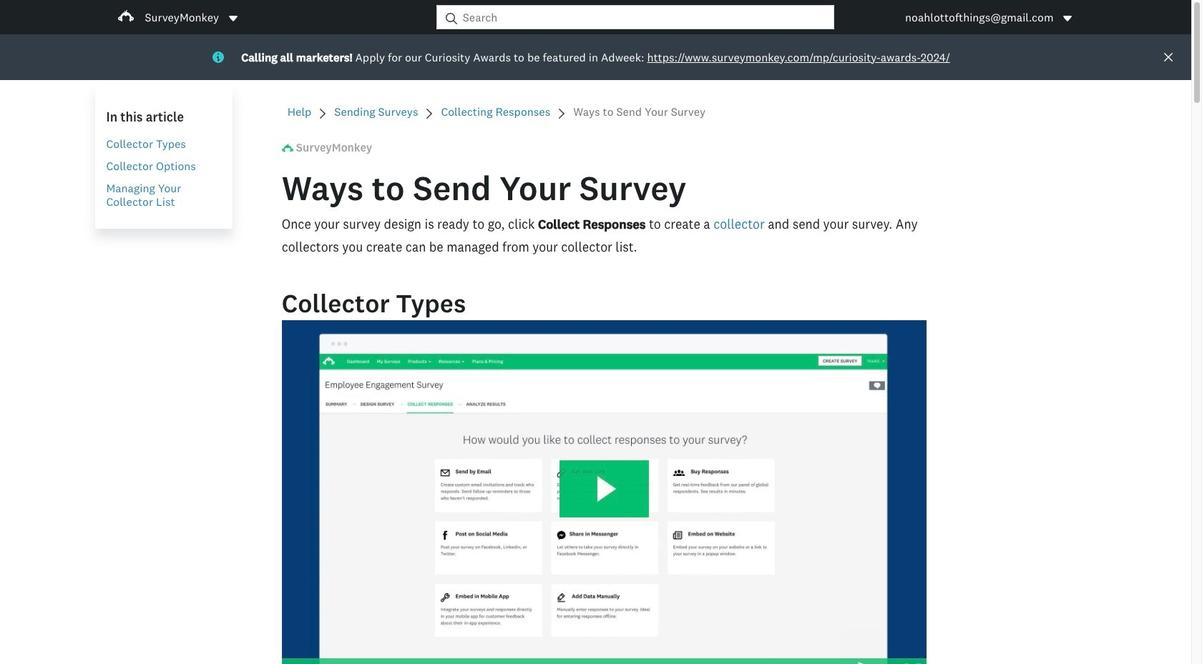 Task type: describe. For each thing, give the bounding box(es) containing it.
search image
[[446, 13, 457, 24]]

video element
[[282, 321, 927, 665]]



Task type: vqa. For each thing, say whether or not it's contained in the screenshot.
2nd locked icon from the right
no



Task type: locate. For each thing, give the bounding box(es) containing it.
close image
[[1163, 52, 1175, 63]]

Search text field
[[457, 6, 834, 29]]

alert
[[0, 34, 1192, 80]]

search image
[[446, 13, 457, 24]]

open image
[[1063, 13, 1074, 24], [1064, 15, 1073, 21]]

info icon image
[[213, 52, 224, 63]]

close image
[[1165, 53, 1173, 62]]

open image
[[228, 13, 239, 24], [229, 15, 238, 21]]



